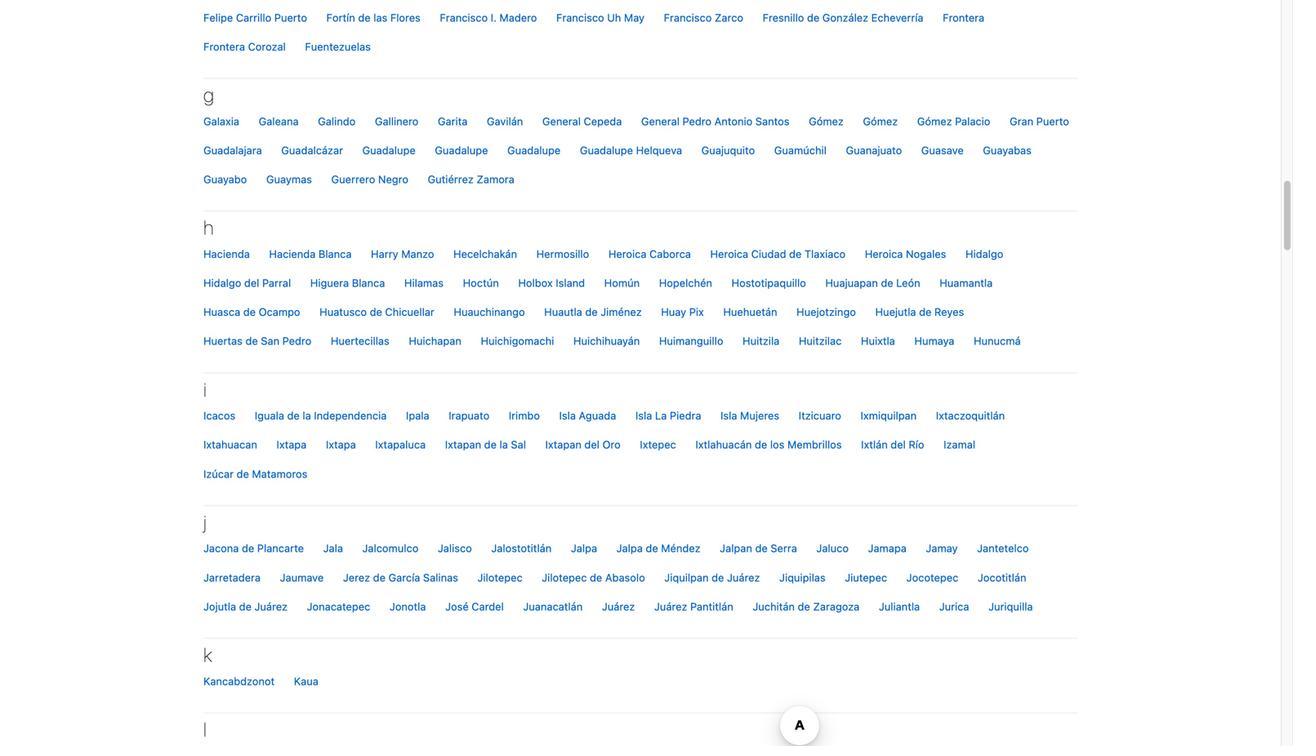 Task type: describe. For each thing, give the bounding box(es) containing it.
hermosillo link
[[528, 240, 598, 269]]

blanca for hacienda blanca
[[319, 248, 352, 260]]

humaya
[[915, 335, 955, 347]]

puerto inside felipe carrillo puerto link
[[274, 11, 307, 24]]

jalisco
[[438, 543, 472, 555]]

jalostotitlán
[[491, 543, 552, 555]]

huautla
[[544, 306, 582, 318]]

francisco uh may link
[[548, 3, 653, 32]]

2 gómez link from the left
[[855, 107, 906, 136]]

de for ixtlahuacán de los membrillos
[[755, 439, 768, 451]]

juárez inside juárez pantitlán link
[[654, 601, 688, 613]]

de for fresnillo de gonzález echeverría
[[807, 11, 820, 24]]

jerez de garcía salinas
[[343, 572, 458, 584]]

ixtaczoquitlán
[[936, 410, 1005, 422]]

heroica ciudad de tlaxiaco link
[[702, 240, 854, 269]]

hacienda link
[[195, 240, 258, 269]]

jalostotitlán link
[[483, 535, 560, 564]]

santos
[[756, 115, 790, 127]]

jilotepec de abasolo
[[542, 572, 645, 584]]

jalpan
[[720, 543, 753, 555]]

huichigomachi link
[[473, 327, 562, 356]]

jilotepec for jilotepec
[[478, 572, 523, 584]]

itzicuaro
[[799, 410, 842, 422]]

huejotzingo
[[797, 306, 856, 318]]

isla aguada link
[[551, 402, 625, 431]]

flores
[[390, 11, 421, 24]]

jiquilpan
[[665, 572, 709, 584]]

jilotepec de abasolo link
[[534, 564, 654, 593]]

jiquipilas link
[[771, 564, 834, 593]]

guadalcázar link
[[273, 136, 351, 165]]

juárez pantitlán link
[[646, 593, 742, 622]]

guadalupe for third the guadalupe link from the left
[[508, 144, 561, 156]]

la for sal
[[500, 439, 508, 451]]

guamúchil link
[[766, 136, 835, 165]]

fresnillo de gonzález echeverría link
[[755, 3, 932, 32]]

galaxia
[[203, 115, 239, 127]]

isla la piedra link
[[628, 402, 710, 431]]

hopelchén link
[[651, 269, 721, 298]]

guasave link
[[913, 136, 972, 165]]

antonio
[[715, 115, 753, 127]]

k
[[203, 644, 212, 667]]

de for huajuapan de león
[[881, 277, 894, 289]]

huasca
[[203, 306, 240, 318]]

galindo link
[[310, 107, 364, 136]]

de for jerez de garcía salinas
[[373, 572, 386, 584]]

del for río
[[891, 439, 906, 451]]

gómez inside gómez palacio link
[[917, 115, 952, 127]]

jalpa for jalpa de méndez
[[617, 543, 643, 555]]

kaua link
[[286, 667, 327, 696]]

jalcomulco
[[362, 543, 419, 555]]

helqueva
[[636, 144, 682, 156]]

huautla de jiménez link
[[536, 298, 650, 327]]

hidalgo del parral link
[[195, 269, 299, 298]]

guadalupe for guadalupe helqueva
[[580, 144, 633, 156]]

general cepeda
[[543, 115, 622, 127]]

frontera corozal
[[203, 40, 286, 53]]

iguala
[[255, 410, 284, 422]]

isla mujeres link
[[713, 402, 788, 431]]

juchitán
[[753, 601, 795, 613]]

guadalcázar
[[281, 144, 343, 156]]

de for jilotepec de abasolo
[[590, 572, 602, 584]]

guayabas
[[983, 144, 1032, 156]]

ixtapan del oro link
[[537, 431, 629, 460]]

huejutla de reyes
[[876, 306, 964, 318]]

huertecillas
[[331, 335, 390, 347]]

frontera for frontera
[[943, 11, 985, 24]]

isla for isla aguada
[[559, 410, 576, 422]]

francisco zarco
[[664, 11, 744, 24]]

guasave
[[922, 144, 964, 156]]

tlaxiaco
[[805, 248, 846, 260]]

ciudad
[[752, 248, 787, 260]]

ixtapa for 1st "ixtapa" link from the right
[[326, 439, 356, 451]]

h
[[203, 216, 214, 239]]

1 gómez link from the left
[[801, 107, 852, 136]]

huichapan
[[409, 335, 462, 347]]

guerrero
[[331, 173, 375, 186]]

francisco i. madero link
[[432, 3, 545, 32]]

jurica
[[940, 601, 970, 613]]

felipe carrillo puerto link
[[195, 3, 315, 32]]

ixtlán del río
[[861, 439, 925, 451]]

may
[[624, 11, 645, 24]]

ixtapan del oro
[[545, 439, 621, 451]]

juárez inside 'jojutla de juárez' link
[[255, 601, 288, 613]]

ixmiquilpan
[[861, 410, 917, 422]]

frontera for frontera corozal
[[203, 40, 245, 53]]

isla for isla la piedra
[[636, 410, 652, 422]]

de for juchitán de zaragoza
[[798, 601, 810, 613]]

guadalupe helqueva link
[[572, 136, 691, 165]]

huajuapan de león
[[826, 277, 921, 289]]

del for parral
[[244, 277, 259, 289]]

hostotipaquillo link
[[724, 269, 815, 298]]

isla aguada
[[559, 410, 616, 422]]

holbox island
[[518, 277, 585, 289]]

huatusco
[[320, 306, 367, 318]]

irapuato link
[[441, 402, 498, 431]]

abasolo
[[605, 572, 645, 584]]

blanca for higuera blanca
[[352, 277, 385, 289]]

jalpa for jalpa
[[571, 543, 597, 555]]

guajuquito link
[[694, 136, 763, 165]]

de for jacona de plancarte
[[242, 543, 254, 555]]

juliantla
[[879, 601, 920, 613]]

general cepeda link
[[534, 107, 630, 136]]

1 guadalupe link from the left
[[354, 136, 424, 165]]

ixtapan de la sal
[[445, 439, 526, 451]]

huertas de san pedro
[[203, 335, 312, 347]]

de for huasca de ocampo
[[243, 306, 256, 318]]

holbox island link
[[510, 269, 593, 298]]

de for huatusco de chicuellar
[[370, 306, 382, 318]]

hilamas link
[[396, 269, 452, 298]]

jonotla
[[390, 601, 426, 613]]

guadalupe helqueva
[[580, 144, 682, 156]]

membrillos
[[788, 439, 842, 451]]

pedro inside huertas de san pedro link
[[282, 335, 312, 347]]

josé cardel link
[[437, 593, 512, 622]]

guayabo
[[203, 173, 247, 186]]



Task type: vqa. For each thing, say whether or not it's contained in the screenshot.
the Méndez
yes



Task type: locate. For each thing, give the bounding box(es) containing it.
1 general from the left
[[543, 115, 581, 127]]

2 horizontal spatial isla
[[721, 410, 737, 422]]

2 guadalupe from the left
[[435, 144, 488, 156]]

blanca inside higuera blanca 'link'
[[352, 277, 385, 289]]

de right jacona
[[242, 543, 254, 555]]

guadalupe down gavilán link
[[508, 144, 561, 156]]

1 horizontal spatial jilotepec
[[542, 572, 587, 584]]

huatusco de chicuellar link
[[311, 298, 443, 327]]

2 jilotepec from the left
[[542, 572, 587, 584]]

izúcar de matamoros
[[203, 468, 308, 480]]

1 hacienda from the left
[[203, 248, 250, 260]]

1 vertical spatial frontera
[[203, 40, 245, 53]]

pedro right san on the top left of page
[[282, 335, 312, 347]]

de
[[358, 11, 371, 24], [807, 11, 820, 24], [789, 248, 802, 260], [881, 277, 894, 289], [243, 306, 256, 318], [370, 306, 382, 318], [585, 306, 598, 318], [919, 306, 932, 318], [246, 335, 258, 347], [287, 410, 300, 422], [484, 439, 497, 451], [755, 439, 768, 451], [237, 468, 249, 480], [242, 543, 254, 555], [646, 543, 658, 555], [755, 543, 768, 555], [373, 572, 386, 584], [590, 572, 602, 584], [712, 572, 724, 584], [239, 601, 252, 613], [798, 601, 810, 613]]

fortín de las flores link
[[318, 3, 429, 32]]

0 vertical spatial blanca
[[319, 248, 352, 260]]

de for iguala de la independencia
[[287, 410, 300, 422]]

heroica left the ciudad
[[710, 248, 749, 260]]

galeana link
[[251, 107, 307, 136]]

general
[[543, 115, 581, 127], [641, 115, 680, 127]]

de right jojutla
[[239, 601, 252, 613]]

harry manzo link
[[363, 240, 442, 269]]

guajuquito
[[702, 144, 755, 156]]

3 guadalupe from the left
[[508, 144, 561, 156]]

nogales
[[906, 248, 947, 260]]

1 horizontal spatial heroica
[[710, 248, 749, 260]]

chicuellar
[[385, 306, 435, 318]]

león
[[897, 277, 921, 289]]

2 ixtapan from the left
[[545, 439, 582, 451]]

heroica inside heroica ciudad de tlaxiaco link
[[710, 248, 749, 260]]

de left los
[[755, 439, 768, 451]]

juárez down "jiquilpan"
[[654, 601, 688, 613]]

gómez link
[[801, 107, 852, 136], [855, 107, 906, 136]]

homún link
[[596, 269, 648, 298]]

de for huautla de jiménez
[[585, 306, 598, 318]]

2 horizontal spatial del
[[891, 439, 906, 451]]

guadalupe link up gutiérrez zamora in the left top of the page
[[427, 136, 496, 165]]

2 horizontal spatial heroica
[[865, 248, 903, 260]]

de left reyes
[[919, 306, 932, 318]]

2 ixtapa link from the left
[[318, 431, 364, 460]]

jantetelco link
[[969, 535, 1037, 564]]

4 guadalupe from the left
[[580, 144, 633, 156]]

frontera
[[943, 11, 985, 24], [203, 40, 245, 53]]

hacienda down the h
[[203, 248, 250, 260]]

de left las
[[358, 11, 371, 24]]

gómez link up the guamúchil
[[801, 107, 852, 136]]

1 isla from the left
[[559, 410, 576, 422]]

del
[[244, 277, 259, 289], [585, 439, 600, 451], [891, 439, 906, 451]]

0 horizontal spatial isla
[[559, 410, 576, 422]]

hacienda for hacienda
[[203, 248, 250, 260]]

heroica up the homún at left top
[[609, 248, 647, 260]]

1 guadalupe from the left
[[362, 144, 416, 156]]

juárez down jalpan
[[727, 572, 760, 584]]

guadalupe down the garita link
[[435, 144, 488, 156]]

kaua
[[294, 676, 319, 688]]

0 horizontal spatial hidalgo
[[203, 277, 241, 289]]

jilotepec inside "link"
[[478, 572, 523, 584]]

0 horizontal spatial guadalupe link
[[354, 136, 424, 165]]

general up helqueva
[[641, 115, 680, 127]]

guayabo link
[[195, 165, 255, 194]]

2 gómez from the left
[[863, 115, 898, 127]]

frontera inside frontera corozal link
[[203, 40, 245, 53]]

heroica for heroica ciudad de tlaxiaco
[[710, 248, 749, 260]]

huamantla link
[[932, 269, 1001, 298]]

isla left "la"
[[636, 410, 652, 422]]

2 horizontal spatial francisco
[[664, 11, 712, 24]]

de right the ciudad
[[789, 248, 802, 260]]

de down jiquipilas link on the right bottom of page
[[798, 601, 810, 613]]

gómez up guasave
[[917, 115, 952, 127]]

garita link
[[430, 107, 476, 136]]

de left méndez
[[646, 543, 658, 555]]

mujeres
[[740, 410, 780, 422]]

de for huertas de san pedro
[[246, 335, 258, 347]]

de for izúcar de matamoros
[[237, 468, 249, 480]]

puerto inside gran puerto link
[[1037, 115, 1070, 127]]

jilotepec up cardel
[[478, 572, 523, 584]]

icacos
[[203, 410, 236, 422]]

hidalgo up huasca
[[203, 277, 241, 289]]

hidalgo for hidalgo
[[966, 248, 1004, 260]]

general for general pedro antonio santos
[[641, 115, 680, 127]]

jiutepec link
[[837, 564, 896, 593]]

francisco left i.
[[440, 11, 488, 24]]

1 heroica from the left
[[609, 248, 647, 260]]

hunucmá
[[974, 335, 1021, 347]]

1 horizontal spatial hidalgo
[[966, 248, 1004, 260]]

heroica for heroica nogales
[[865, 248, 903, 260]]

general left the cepeda
[[543, 115, 581, 127]]

ixtapan down isla aguada link
[[545, 439, 582, 451]]

jonacatepec link
[[299, 593, 379, 622]]

juárez
[[727, 572, 760, 584], [255, 601, 288, 613], [602, 601, 635, 613], [654, 601, 688, 613]]

hidalgo up huamantla
[[966, 248, 1004, 260]]

juárez down "abasolo"
[[602, 601, 635, 613]]

1 vertical spatial puerto
[[1037, 115, 1070, 127]]

frontera right echeverría
[[943, 11, 985, 24]]

blanca up huatusco de chicuellar
[[352, 277, 385, 289]]

0 horizontal spatial ixtapa
[[277, 439, 307, 451]]

ixtapan down irapuato link
[[445, 439, 481, 451]]

0 horizontal spatial jilotepec
[[478, 572, 523, 584]]

1 ixtapa link from the left
[[268, 431, 315, 460]]

1 jalpa from the left
[[571, 543, 597, 555]]

jilotepec up the juanacatlán
[[542, 572, 587, 584]]

2 francisco from the left
[[556, 11, 604, 24]]

1 vertical spatial hidalgo
[[203, 277, 241, 289]]

jantetelco
[[977, 543, 1029, 555]]

hacienda up parral
[[269, 248, 316, 260]]

jilotepec for jilotepec de abasolo
[[542, 572, 587, 584]]

de right the jerez
[[373, 572, 386, 584]]

fresnillo de gonzález echeverría
[[763, 11, 924, 24]]

guadalupe link up negro
[[354, 136, 424, 165]]

francisco zarco link
[[656, 3, 752, 32]]

de left león
[[881, 277, 894, 289]]

ixtapa link down independencia
[[318, 431, 364, 460]]

pedro inside general pedro antonio santos link
[[683, 115, 712, 127]]

ixtapa
[[277, 439, 307, 451], [326, 439, 356, 451]]

jerez de garcía salinas link
[[335, 564, 467, 593]]

kancabdzonot link
[[195, 667, 283, 696]]

0 vertical spatial pedro
[[683, 115, 712, 127]]

jilotepec
[[478, 572, 523, 584], [542, 572, 587, 584]]

puerto right gran
[[1037, 115, 1070, 127]]

francisco for francisco uh may
[[556, 11, 604, 24]]

0 horizontal spatial gómez
[[809, 115, 844, 127]]

puerto right carrillo
[[274, 11, 307, 24]]

heroica for heroica caborca
[[609, 248, 647, 260]]

hidalgo link
[[958, 240, 1012, 269]]

3 guadalupe link from the left
[[499, 136, 569, 165]]

1 jilotepec from the left
[[478, 572, 523, 584]]

jocotitlán link
[[970, 564, 1035, 593]]

ixtahuacan
[[203, 439, 257, 451]]

frontera down felipe
[[203, 40, 245, 53]]

gran
[[1010, 115, 1034, 127]]

heroica inside heroica caborca link
[[609, 248, 647, 260]]

francisco left zarco
[[664, 11, 712, 24]]

hidalgo
[[966, 248, 1004, 260], [203, 277, 241, 289]]

felipe
[[203, 11, 233, 24]]

0 vertical spatial frontera
[[943, 11, 985, 24]]

del for oro
[[585, 439, 600, 451]]

1 horizontal spatial frontera
[[943, 11, 985, 24]]

gómez palacio
[[917, 115, 991, 127]]

juárez link
[[594, 593, 643, 622]]

gran puerto
[[1010, 115, 1070, 127]]

francisco for francisco i. madero
[[440, 11, 488, 24]]

1 horizontal spatial francisco
[[556, 11, 604, 24]]

1 horizontal spatial ixtapa link
[[318, 431, 364, 460]]

isla left aguada
[[559, 410, 576, 422]]

de right izúcar
[[237, 468, 249, 480]]

de right iguala
[[287, 410, 300, 422]]

galeana
[[259, 115, 299, 127]]

frontera inside frontera link
[[943, 11, 985, 24]]

ixtapa link up "matamoros"
[[268, 431, 315, 460]]

la
[[303, 410, 311, 422], [500, 439, 508, 451]]

guadalupe down the cepeda
[[580, 144, 633, 156]]

0 vertical spatial puerto
[[274, 11, 307, 24]]

1 horizontal spatial jalpa
[[617, 543, 643, 555]]

juárez inside 'jiquilpan de juárez' link
[[727, 572, 760, 584]]

hidalgo for hidalgo del parral
[[203, 277, 241, 289]]

jalpa up "abasolo"
[[617, 543, 643, 555]]

isla la piedra
[[636, 410, 701, 422]]

j
[[203, 511, 207, 534]]

de left san on the top left of page
[[246, 335, 258, 347]]

guanajuato link
[[838, 136, 910, 165]]

2 horizontal spatial gómez
[[917, 115, 952, 127]]

1 horizontal spatial ixtapan
[[545, 439, 582, 451]]

la for independencia
[[303, 410, 311, 422]]

de for jojutla de juárez
[[239, 601, 252, 613]]

isla up "ixtlahuacán"
[[721, 410, 737, 422]]

1 vertical spatial blanca
[[352, 277, 385, 289]]

de up 'pantitlán'
[[712, 572, 724, 584]]

de left "abasolo"
[[590, 572, 602, 584]]

0 horizontal spatial pedro
[[282, 335, 312, 347]]

0 horizontal spatial ixtapan
[[445, 439, 481, 451]]

huauchinango
[[454, 306, 525, 318]]

jalpan de serra
[[720, 543, 797, 555]]

jiquilpan de juárez
[[665, 572, 760, 584]]

2 general from the left
[[641, 115, 680, 127]]

iguala de la independencia
[[255, 410, 387, 422]]

de left serra
[[755, 543, 768, 555]]

2 isla from the left
[[636, 410, 652, 422]]

1 horizontal spatial gómez link
[[855, 107, 906, 136]]

la right iguala
[[303, 410, 311, 422]]

0 horizontal spatial heroica
[[609, 248, 647, 260]]

irapuato
[[449, 410, 490, 422]]

huitzilac
[[799, 335, 842, 347]]

de for huejutla de reyes
[[919, 306, 932, 318]]

jiutepec
[[845, 572, 887, 584]]

1 horizontal spatial isla
[[636, 410, 652, 422]]

jaluco link
[[809, 535, 857, 564]]

ixtapa down independencia
[[326, 439, 356, 451]]

3 isla from the left
[[721, 410, 737, 422]]

francisco inside "link"
[[556, 11, 604, 24]]

2 jalpa from the left
[[617, 543, 643, 555]]

jocotepec link
[[899, 564, 967, 593]]

de right huatusco
[[370, 306, 382, 318]]

de for jalpa de méndez
[[646, 543, 658, 555]]

guadalupe for second the guadalupe link from the right
[[435, 144, 488, 156]]

jilotepec link
[[469, 564, 531, 593]]

blanca up the higuera
[[319, 248, 352, 260]]

blanca
[[319, 248, 352, 260], [352, 277, 385, 289]]

1 horizontal spatial del
[[585, 439, 600, 451]]

1 horizontal spatial ixtapa
[[326, 439, 356, 451]]

huimanguillo link
[[651, 327, 732, 356]]

huichihuayán
[[574, 335, 640, 347]]

jalpa up jilotepec de abasolo
[[571, 543, 597, 555]]

jurica link
[[931, 593, 978, 622]]

0 horizontal spatial hacienda
[[203, 248, 250, 260]]

huixtla link
[[853, 327, 904, 356]]

3 gómez from the left
[[917, 115, 952, 127]]

juárez down jaumave link
[[255, 601, 288, 613]]

1 vertical spatial la
[[500, 439, 508, 451]]

huimanguillo
[[659, 335, 724, 347]]

hacienda for hacienda blanca
[[269, 248, 316, 260]]

0 horizontal spatial puerto
[[274, 11, 307, 24]]

heroica inside heroica nogales 'link'
[[865, 248, 903, 260]]

francisco uh may
[[556, 11, 645, 24]]

guadalupe link
[[354, 136, 424, 165], [427, 136, 496, 165], [499, 136, 569, 165]]

0 vertical spatial la
[[303, 410, 311, 422]]

2 ixtapa from the left
[[326, 439, 356, 451]]

0 horizontal spatial frontera
[[203, 40, 245, 53]]

0 vertical spatial hidalgo
[[966, 248, 1004, 260]]

ixtepec
[[640, 439, 676, 451]]

huajuapan
[[826, 277, 878, 289]]

0 horizontal spatial ixtapa link
[[268, 431, 315, 460]]

1 horizontal spatial puerto
[[1037, 115, 1070, 127]]

ixtepec link
[[632, 431, 685, 460]]

guadalupe for third the guadalupe link from the right
[[362, 144, 416, 156]]

francisco for francisco zarco
[[664, 11, 712, 24]]

isla for isla mujeres
[[721, 410, 737, 422]]

0 horizontal spatial la
[[303, 410, 311, 422]]

1 horizontal spatial general
[[641, 115, 680, 127]]

guadalupe up negro
[[362, 144, 416, 156]]

1 horizontal spatial la
[[500, 439, 508, 451]]

1 gómez from the left
[[809, 115, 844, 127]]

de for fortín de las flores
[[358, 11, 371, 24]]

de left sal
[[484, 439, 497, 451]]

heroica up huajuapan de león on the right top of page
[[865, 248, 903, 260]]

0 horizontal spatial gómez link
[[801, 107, 852, 136]]

huamantla
[[940, 277, 993, 289]]

2 guadalupe link from the left
[[427, 136, 496, 165]]

1 horizontal spatial guadalupe link
[[427, 136, 496, 165]]

0 horizontal spatial del
[[244, 277, 259, 289]]

de for jalpan de serra
[[755, 543, 768, 555]]

1 francisco from the left
[[440, 11, 488, 24]]

1 vertical spatial pedro
[[282, 335, 312, 347]]

del left oro on the bottom of page
[[585, 439, 600, 451]]

ixtapan for ixtapan de la sal
[[445, 439, 481, 451]]

ixtapan for ixtapan del oro
[[545, 439, 582, 451]]

huejutla
[[876, 306, 916, 318]]

hacienda blanca link
[[261, 240, 360, 269]]

1 horizontal spatial gómez
[[863, 115, 898, 127]]

blanca inside hacienda blanca link
[[319, 248, 352, 260]]

general pedro antonio santos link
[[633, 107, 798, 136]]

de right huautla
[[585, 306, 598, 318]]

1 horizontal spatial hacienda
[[269, 248, 316, 260]]

de right huasca
[[243, 306, 256, 318]]

san
[[261, 335, 280, 347]]

2 heroica from the left
[[710, 248, 749, 260]]

0 horizontal spatial general
[[543, 115, 581, 127]]

ipala link
[[398, 402, 438, 431]]

0 horizontal spatial francisco
[[440, 11, 488, 24]]

l
[[203, 719, 207, 741]]

2 horizontal spatial guadalupe link
[[499, 136, 569, 165]]

fuentezuelas link
[[297, 32, 379, 61]]

juanacatlán
[[523, 601, 583, 613]]

ixtapa for second "ixtapa" link from right
[[277, 439, 307, 451]]

la left sal
[[500, 439, 508, 451]]

del left parral
[[244, 277, 259, 289]]

1 ixtapan from the left
[[445, 439, 481, 451]]

gran puerto link
[[1002, 107, 1078, 136]]

pedro left antonio
[[683, 115, 712, 127]]

ixtapa up "matamoros"
[[277, 439, 307, 451]]

harry manzo
[[371, 248, 434, 260]]

guaymas link
[[258, 165, 320, 194]]

gómez up guanajuato
[[863, 115, 898, 127]]

de inside "link"
[[370, 306, 382, 318]]

guadalupe link down gavilán
[[499, 136, 569, 165]]

1 horizontal spatial pedro
[[683, 115, 712, 127]]

2 hacienda from the left
[[269, 248, 316, 260]]

3 francisco from the left
[[664, 11, 712, 24]]

gómez up the guamúchil
[[809, 115, 844, 127]]

guadalajara
[[203, 144, 262, 156]]

gómez link up guanajuato
[[855, 107, 906, 136]]

g
[[203, 83, 214, 106]]

juárez inside juárez link
[[602, 601, 635, 613]]

de for ixtapan de la sal
[[484, 439, 497, 451]]

aguada
[[579, 410, 616, 422]]

del left río
[[891, 439, 906, 451]]

de right fresnillo
[[807, 11, 820, 24]]

3 heroica from the left
[[865, 248, 903, 260]]

1 ixtapa from the left
[[277, 439, 307, 451]]

de for jiquilpan de juárez
[[712, 572, 724, 584]]

0 horizontal spatial jalpa
[[571, 543, 597, 555]]

irimbo link
[[501, 402, 548, 431]]

general for general cepeda
[[543, 115, 581, 127]]

gutiérrez zamora link
[[420, 165, 523, 194]]

francisco left uh
[[556, 11, 604, 24]]



